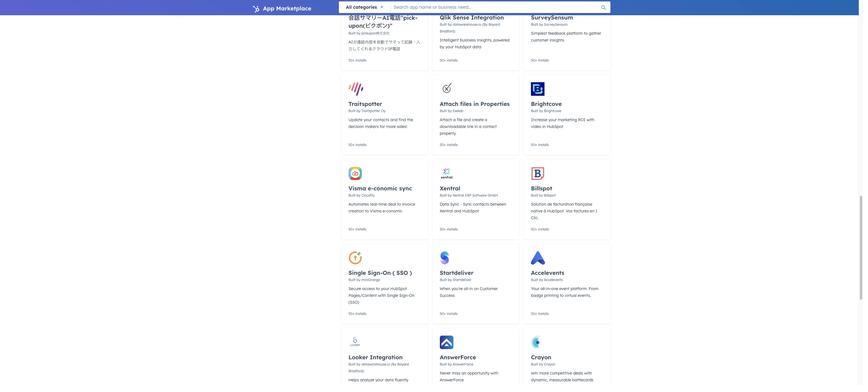 Task type: describe. For each thing, give the bounding box(es) containing it.
0 vertical spatial startdeliver
[[440, 270, 474, 277]]

brightcove built by brightcove
[[531, 100, 562, 113]]

answerforce inside answerforce built by answerforce
[[453, 363, 473, 367]]

on inside single sign-on ( sso ) built by miniorange
[[383, 270, 391, 277]]

in inside attach a file and create a downloadable link in a contact property
[[475, 124, 478, 129]]

simplest
[[531, 31, 547, 36]]

会話サマリーai電話"pick
[[349, 14, 418, 21]]

intelligent business insights, powered by your hubspot data
[[440, 38, 510, 50]]

all categories button
[[339, 1, 390, 13]]

with inside the secure access to your hubspot pages/content with single sign-on (sso)
[[378, 293, 386, 299]]

find
[[399, 117, 406, 123]]

in-
[[547, 287, 551, 292]]

by inside looker integration built by datawarehouse.io (by bayard bradford)
[[357, 363, 361, 367]]

success
[[440, 293, 455, 299]]

looker
[[349, 354, 368, 361]]

50 + installs for billspot
[[531, 228, 549, 232]]

+ for qlik sense integration
[[444, 58, 446, 63]]

(
[[393, 270, 395, 277]]

sales!
[[397, 124, 407, 129]]

built inside qlik sense integration built by datawarehouse.io (by bayard bradford)
[[440, 22, 447, 27]]

1
[[596, 209, 598, 214]]

installs for xentral
[[447, 228, 458, 232]]

when
[[440, 287, 451, 292]]

secure access to your hubspot pages/content with single sign-on (sso)
[[349, 287, 415, 305]]

datawarehouse.io inside qlik sense integration built by datawarehouse.io (by bayard bradford)
[[453, 22, 481, 27]]

on inside the secure access to your hubspot pages/content with single sign-on (sso)
[[409, 293, 415, 299]]

built inside 会話サマリーai電話"pick upon(ピクポン)" built by pickupon株式会社
[[349, 31, 356, 35]]

traitspotter built by traitspotter oy
[[349, 100, 386, 113]]

data inside intelligent business insights, powered by your hubspot data
[[473, 44, 481, 50]]

software
[[473, 194, 487, 198]]

contact
[[483, 124, 497, 129]]

e- inside visma e-conomic sync built by cloudify
[[368, 185, 374, 192]]

to right deal
[[397, 202, 401, 207]]

50 for visma e-conomic sync
[[349, 228, 353, 232]]

built inside accelevents built by accelevents
[[531, 278, 538, 282]]

intelligent
[[440, 38, 459, 43]]

contacts inside update your contacts and find the decision makers for more sales!
[[373, 117, 389, 123]]

startdeliver built by startdeliver
[[440, 270, 474, 282]]

conomic inside visma e-conomic sync built by cloudify
[[374, 185, 398, 192]]

integration inside looker integration built by datawarehouse.io (by bayard bradford)
[[370, 354, 403, 361]]

between
[[490, 202, 506, 207]]

competitive
[[550, 371, 572, 376]]

hassle
[[371, 385, 382, 386]]

2 horizontal spatial a
[[485, 117, 487, 123]]

link
[[467, 124, 474, 129]]

50 for qlik sense integration
[[440, 58, 444, 63]]

50 for accelevents
[[531, 312, 535, 316]]

business
[[460, 38, 476, 43]]

simplest feedback platform to gather customer insights.
[[531, 31, 601, 43]]

50 for surveysensum
[[531, 58, 535, 63]]

50 for single sign-on ( sso )
[[349, 312, 353, 316]]

feedback
[[548, 31, 566, 36]]

力してくれるクラウドip電話
[[349, 46, 400, 52]]

opportunity
[[468, 371, 490, 376]]

50 + installs for visma e-conomic sync
[[349, 228, 367, 232]]

50 + installs for attach files in properties
[[440, 143, 458, 147]]

by inside startdeliver built by startdeliver
[[448, 278, 452, 282]]

gmbh
[[488, 194, 498, 198]]

visma e-conomic sync built by cloudify
[[349, 185, 412, 198]]

0 vertical spatial crayon
[[531, 354, 552, 361]]

française
[[575, 202, 593, 207]]

1 horizontal spatial a
[[479, 124, 482, 129]]

0 vertical spatial answerforce
[[440, 354, 476, 361]]

attach for files
[[440, 100, 459, 108]]

50 for startdeliver
[[440, 312, 444, 316]]

secure
[[349, 287, 361, 292]]

(by inside qlik sense integration built by datawarehouse.io (by bayard bradford)
[[482, 22, 488, 27]]

more inside update your contacts and find the decision makers for more sales!
[[386, 124, 396, 129]]

erp
[[465, 194, 472, 198]]

1 vertical spatial billspot
[[544, 194, 556, 198]]

built inside surveysensum built by surveysensum
[[531, 22, 538, 27]]

platform.
[[571, 287, 588, 292]]

surveysensum built by surveysensum
[[531, 14, 573, 27]]

by inside brightcove built by brightcove
[[539, 109, 543, 113]]

+ for surveysensum
[[535, 58, 537, 63]]

facturation
[[553, 202, 574, 207]]

for
[[380, 124, 385, 129]]

installs for visma e-conomic sync
[[356, 228, 367, 232]]

by inside "crayon built by crayon"
[[539, 363, 543, 367]]

to inside your all-in-one event platform. from badge printing to virtual events.
[[560, 293, 564, 299]]

one
[[551, 287, 558, 292]]

factures
[[574, 209, 589, 214]]

by inside visma e-conomic sync built by cloudify
[[357, 194, 361, 198]]

insights,
[[477, 38, 493, 43]]

50 + installs for surveysensum
[[531, 58, 549, 63]]

0 horizontal spatial a
[[453, 117, 456, 123]]

measurable
[[549, 378, 571, 383]]

marketplace
[[276, 5, 312, 12]]

answerforce inside "never miss an opportunity with answerforce"
[[440, 378, 464, 383]]

by inside billspot built by billspot
[[539, 194, 543, 198]]

your all-in-one event platform. from badge printing to virtual events.
[[531, 287, 599, 299]]

+ for accelevents
[[535, 312, 537, 316]]

upon(ピクポン)"
[[349, 14, 418, 29]]

en
[[590, 209, 595, 214]]

qlik sense integration built by datawarehouse.io (by bayard bradford)
[[440, 14, 504, 33]]

printing
[[544, 293, 559, 299]]

by inside qlik sense integration built by datawarehouse.io (by bayard bradford)
[[448, 22, 452, 27]]

and for attach
[[464, 117, 471, 123]]

from
[[589, 287, 599, 292]]

+ for attach files in properties
[[444, 143, 446, 147]]

qlik
[[440, 14, 451, 21]]

installs for traitspotter
[[356, 143, 367, 147]]

xentral inside data sync - sync contacts between xentral and hubspot
[[440, 209, 453, 214]]

powered
[[494, 38, 510, 43]]

sense
[[453, 14, 470, 21]]

in inside when you're all-in on customer success
[[470, 287, 473, 292]]

miniorange
[[362, 278, 380, 282]]

+ for visma e-conomic sync
[[353, 228, 355, 232]]

never miss an opportunity with answerforce
[[440, 371, 499, 383]]

contacts inside data sync - sync contacts between xentral and hubspot
[[473, 202, 489, 207]]

built inside visma e-conomic sync built by cloudify
[[349, 194, 356, 198]]

solution de facturation française native à hubspot. vos factures en 1 clic.
[[531, 202, 598, 221]]

access
[[362, 287, 375, 292]]

helps analyze your data fluently without the hassle of spreadsheets
[[349, 378, 413, 386]]

50 for xentral
[[440, 228, 444, 232]]

e- inside automates real-time deal to invoice creation to visma e-conomic
[[383, 209, 387, 214]]

hubspot inside data sync - sync contacts between xentral and hubspot
[[463, 209, 479, 214]]

50 + installs for brightcove
[[531, 143, 549, 147]]

in inside the 'attach files in properties built by exelab'
[[474, 100, 479, 108]]

property
[[440, 131, 456, 136]]

installs for billspot
[[538, 228, 549, 232]]

customer
[[531, 38, 549, 43]]

by inside answerforce built by answerforce
[[448, 363, 452, 367]]

installs for startdeliver
[[447, 312, 458, 316]]

50 for 会話サマリーai電話"pick upon(ピクポン)"
[[349, 58, 353, 63]]

built inside looker integration built by datawarehouse.io (by bayard bradford)
[[349, 363, 356, 367]]

events.
[[578, 293, 591, 299]]

+ for traitspotter
[[353, 143, 355, 147]]

50 + installs for 会話サマリーai電話"pick upon(ピクポン)"
[[349, 58, 367, 63]]

accelevents inside accelevents built by accelevents
[[544, 278, 563, 282]]

2 sync from the left
[[463, 202, 472, 207]]

0 vertical spatial brightcove
[[531, 100, 562, 108]]

all
[[346, 4, 352, 10]]

answerforce built by answerforce
[[440, 354, 476, 367]]

by inside surveysensum built by surveysensum
[[539, 22, 543, 27]]

built inside "crayon built by crayon"
[[531, 363, 538, 367]]

by inside accelevents built by accelevents
[[539, 278, 543, 282]]

the inside update your contacts and find the decision makers for more sales!
[[407, 117, 413, 123]]

integration inside qlik sense integration built by datawarehouse.io (by bayard bradford)
[[471, 14, 504, 21]]

+ for xentral
[[444, 228, 446, 232]]

dynamic,
[[531, 378, 548, 383]]

analyze
[[360, 378, 374, 383]]

by inside single sign-on ( sso ) built by miniorange
[[357, 278, 361, 282]]

when you're all-in on customer success
[[440, 287, 498, 299]]

all- inside your all-in-one event platform. from badge printing to virtual events.
[[541, 287, 547, 292]]

de
[[548, 202, 552, 207]]

your
[[531, 287, 540, 292]]

0 vertical spatial surveysensum
[[531, 14, 573, 21]]

by inside traitspotter built by traitspotter oy
[[357, 109, 361, 113]]

video
[[531, 124, 542, 129]]

your inside intelligent business insights, powered by your hubspot data
[[446, 44, 454, 50]]

aiが通話内容を自動でサマって記録・入 力してくれるクラウドip電話
[[349, 40, 420, 52]]

app
[[263, 5, 274, 12]]

event
[[560, 287, 570, 292]]

data
[[440, 202, 449, 207]]

virtual
[[565, 293, 577, 299]]

50 + installs for accelevents
[[531, 312, 549, 316]]

data inside the "helps analyze your data fluently without the hassle of spreadsheets"
[[385, 378, 394, 383]]

looker integration built by datawarehouse.io (by bayard bradford)
[[349, 354, 409, 374]]

(sso)
[[349, 300, 359, 305]]

1 vertical spatial xentral
[[453, 194, 464, 198]]

more inside win more competitive deals with dynamic, measurable battlecards
[[539, 371, 549, 376]]

decision
[[349, 124, 364, 129]]

built inside startdeliver built by startdeliver
[[440, 278, 447, 282]]

your inside update your contacts and find the decision makers for more sales!
[[364, 117, 372, 123]]

you're
[[452, 287, 463, 292]]

+ for brightcove
[[535, 143, 537, 147]]

1 sync from the left
[[450, 202, 459, 207]]



Task type: locate. For each thing, give the bounding box(es) containing it.
and for traitspotter
[[391, 117, 398, 123]]

1 vertical spatial the
[[364, 385, 370, 386]]

visma down real-
[[370, 209, 382, 214]]

built inside brightcove built by brightcove
[[531, 109, 538, 113]]

1 vertical spatial startdeliver
[[453, 278, 472, 282]]

by inside intelligent business insights, powered by your hubspot data
[[440, 44, 445, 50]]

badge
[[531, 293, 543, 299]]

built up automates at the left of page
[[349, 194, 356, 198]]

single inside single sign-on ( sso ) built by miniorange
[[349, 270, 366, 277]]

and inside data sync - sync contacts between xentral and hubspot
[[454, 209, 461, 214]]

brightcove inside brightcove built by brightcove
[[544, 109, 561, 113]]

1 horizontal spatial sign-
[[399, 293, 409, 299]]

answerforce down miss
[[440, 378, 464, 383]]

built
[[440, 22, 447, 27], [531, 22, 538, 27], [349, 31, 356, 35], [349, 109, 356, 113], [440, 109, 447, 113], [531, 109, 538, 113], [349, 194, 356, 198], [440, 194, 447, 198], [531, 194, 538, 198], [440, 278, 447, 282], [531, 278, 538, 282], [349, 278, 356, 282], [349, 363, 356, 367], [440, 363, 447, 367], [531, 363, 538, 367]]

1 vertical spatial contacts
[[473, 202, 489, 207]]

brightcove up increase your marketing roi with video in hubspot
[[544, 109, 561, 113]]

50 for attach files in properties
[[440, 143, 444, 147]]

0 vertical spatial xentral
[[440, 185, 461, 192]]

more up dynamic,
[[539, 371, 549, 376]]

all-
[[464, 287, 470, 292], [541, 287, 547, 292]]

0 horizontal spatial data
[[385, 378, 394, 383]]

sign-
[[368, 270, 383, 277], [399, 293, 409, 299]]

more right for
[[386, 124, 396, 129]]

battlecards
[[572, 378, 594, 383]]

50 + installs down 力してくれるクラウドip電話
[[349, 58, 367, 63]]

+ down clic.
[[535, 228, 537, 232]]

1 horizontal spatial all-
[[541, 287, 547, 292]]

0 horizontal spatial bayard
[[397, 363, 409, 367]]

1 vertical spatial sign-
[[399, 293, 409, 299]]

0 vertical spatial bayard
[[489, 22, 500, 27]]

1 vertical spatial conomic
[[387, 209, 403, 214]]

+ for startdeliver
[[444, 312, 446, 316]]

0 vertical spatial contacts
[[373, 117, 389, 123]]

hubspot
[[455, 44, 472, 50], [547, 124, 564, 129], [463, 209, 479, 214], [391, 287, 407, 292]]

update
[[349, 117, 363, 123]]

0 vertical spatial bradford)
[[440, 29, 455, 33]]

50 for billspot
[[531, 228, 535, 232]]

billspot up de
[[544, 194, 556, 198]]

0 vertical spatial accelevents
[[531, 270, 565, 277]]

to inside the secure access to your hubspot pages/content with single sign-on (sso)
[[376, 287, 380, 292]]

your inside increase your marketing roi with video in hubspot
[[549, 117, 557, 123]]

installs down success
[[447, 312, 458, 316]]

billspot built by billspot
[[531, 185, 556, 198]]

installs for attach files in properties
[[447, 143, 458, 147]]

50 + installs down badge in the right of the page
[[531, 312, 549, 316]]

1 horizontal spatial on
[[409, 293, 415, 299]]

1 vertical spatial visma
[[370, 209, 382, 214]]

by inside 会話サマリーai電話"pick upon(ピクポン)" built by pickupon株式会社
[[357, 31, 361, 35]]

your inside the secure access to your hubspot pages/content with single sign-on (sso)
[[381, 287, 389, 292]]

datawarehouse.io up the "helps analyze your data fluently without the hassle of spreadsheets"
[[362, 363, 390, 367]]

an
[[462, 371, 466, 376]]

0 horizontal spatial (by
[[391, 363, 396, 367]]

50 + installs for startdeliver
[[440, 312, 458, 316]]

with for crayon
[[584, 371, 592, 376]]

0 horizontal spatial sign-
[[368, 270, 383, 277]]

sign- inside the secure access to your hubspot pages/content with single sign-on (sso)
[[399, 293, 409, 299]]

and
[[391, 117, 398, 123], [464, 117, 471, 123], [454, 209, 461, 214]]

1 horizontal spatial the
[[407, 117, 413, 123]]

0 horizontal spatial sync
[[450, 202, 459, 207]]

e-
[[368, 185, 374, 192], [383, 209, 387, 214]]

0 vertical spatial visma
[[349, 185, 366, 192]]

creation
[[349, 209, 364, 214]]

by inside the 'attach files in properties built by exelab'
[[448, 109, 452, 113]]

0 vertical spatial (by
[[482, 22, 488, 27]]

0 vertical spatial traitspotter
[[349, 100, 382, 108]]

1 vertical spatial accelevents
[[544, 278, 563, 282]]

50 + installs for single sign-on ( sso )
[[349, 312, 367, 316]]

hubspot inside the secure access to your hubspot pages/content with single sign-on (sso)
[[391, 287, 407, 292]]

without
[[349, 385, 363, 386]]

1 horizontal spatial sync
[[463, 202, 472, 207]]

1 vertical spatial surveysensum
[[544, 22, 568, 27]]

1 vertical spatial integration
[[370, 354, 403, 361]]

attach files in properties built by exelab
[[440, 100, 510, 113]]

data down insights,
[[473, 44, 481, 50]]

built inside billspot built by billspot
[[531, 194, 538, 198]]

hubspot down "marketing"
[[547, 124, 564, 129]]

increase your marketing roi with video in hubspot
[[531, 117, 595, 129]]

1 horizontal spatial and
[[454, 209, 461, 214]]

1 vertical spatial bradford)
[[349, 370, 364, 374]]

0 vertical spatial single
[[349, 270, 366, 277]]

in right the files
[[474, 100, 479, 108]]

on
[[474, 287, 479, 292]]

brightcove
[[531, 100, 562, 108], [544, 109, 561, 113]]

0 vertical spatial datawarehouse.io
[[453, 22, 481, 27]]

with inside increase your marketing roi with video in hubspot
[[587, 117, 595, 123]]

integration down search app name or business need... search field
[[471, 14, 504, 21]]

50 down creation
[[349, 228, 353, 232]]

hubspot inside intelligent business insights, powered by your hubspot data
[[455, 44, 472, 50]]

answerforce up miss
[[440, 354, 476, 361]]

1 vertical spatial (by
[[391, 363, 396, 367]]

1 horizontal spatial datawarehouse.io
[[453, 22, 481, 27]]

with
[[587, 117, 595, 123], [378, 293, 386, 299], [491, 371, 499, 376], [584, 371, 592, 376]]

+ for billspot
[[535, 228, 537, 232]]

win
[[531, 371, 538, 376]]

+ down video
[[535, 143, 537, 147]]

installs for single sign-on ( sso )
[[356, 312, 367, 316]]

+ for 会話サマリーai電話"pick upon(ピクポン)"
[[353, 58, 355, 63]]

50 + installs for qlik sense integration
[[440, 58, 458, 63]]

accelevents
[[531, 270, 565, 277], [544, 278, 563, 282]]

visma inside automates real-time deal to invoice creation to visma e-conomic
[[370, 209, 382, 214]]

by inside xentral built by xentral erp software gmbh
[[448, 194, 452, 198]]

xentral built by xentral erp software gmbh
[[440, 185, 498, 198]]

installs down the data
[[447, 228, 458, 232]]

0 vertical spatial e-
[[368, 185, 374, 192]]

0 vertical spatial integration
[[471, 14, 504, 21]]

to inside the "simplest feedback platform to gather customer insights."
[[584, 31, 588, 36]]

update your contacts and find the decision makers for more sales!
[[349, 117, 413, 129]]

with inside "never miss an opportunity with answerforce"
[[491, 371, 499, 376]]

visma inside visma e-conomic sync built by cloudify
[[349, 185, 366, 192]]

2 vertical spatial answerforce
[[440, 378, 464, 383]]

50 + installs down (sso)
[[349, 312, 367, 316]]

bradford) inside looker integration built by datawarehouse.io (by bayard bradford)
[[349, 370, 364, 374]]

+ down (sso)
[[353, 312, 355, 316]]

invoice
[[402, 202, 415, 207]]

+ down customer
[[535, 58, 537, 63]]

1 vertical spatial on
[[409, 293, 415, 299]]

to right access
[[376, 287, 380, 292]]

single down the (
[[387, 293, 398, 299]]

the right find
[[407, 117, 413, 123]]

à
[[544, 209, 546, 214]]

win more competitive deals with dynamic, measurable battlecards
[[531, 371, 594, 383]]

by down looker
[[357, 363, 361, 367]]

50 + installs
[[349, 58, 367, 63], [440, 58, 458, 63], [531, 58, 549, 63], [349, 143, 367, 147], [440, 143, 458, 147], [531, 143, 549, 147], [349, 228, 367, 232], [440, 228, 458, 232], [531, 228, 549, 232], [349, 312, 367, 316], [440, 312, 458, 316], [531, 312, 549, 316]]

(by up insights,
[[482, 22, 488, 27]]

installs for accelevents
[[538, 312, 549, 316]]

1 vertical spatial more
[[539, 371, 549, 376]]

Search app name or business need... search field
[[391, 1, 611, 13]]

built inside single sign-on ( sso ) built by miniorange
[[349, 278, 356, 282]]

hubspot.
[[547, 209, 565, 214]]

of
[[384, 385, 387, 386]]

with right opportunity
[[491, 371, 499, 376]]

pages/content
[[349, 293, 377, 299]]

categories
[[353, 4, 377, 10]]

hubspot down the erp
[[463, 209, 479, 214]]

1 vertical spatial attach
[[440, 117, 452, 123]]

installs down badge in the right of the page
[[538, 312, 549, 316]]

and up link
[[464, 117, 471, 123]]

and inside attach a file and create a downloadable link in a contact property
[[464, 117, 471, 123]]

attach for a
[[440, 117, 452, 123]]

+ down the data
[[444, 228, 446, 232]]

1 horizontal spatial contacts
[[473, 202, 489, 207]]

installs
[[356, 58, 367, 63], [447, 58, 458, 63], [538, 58, 549, 63], [356, 143, 367, 147], [447, 143, 458, 147], [538, 143, 549, 147], [356, 228, 367, 232], [447, 228, 458, 232], [538, 228, 549, 232], [356, 312, 367, 316], [447, 312, 458, 316], [538, 312, 549, 316]]

50 for traitspotter
[[349, 143, 353, 147]]

0 vertical spatial the
[[407, 117, 413, 123]]

solution
[[531, 202, 546, 207]]

your up the hassle
[[376, 378, 384, 383]]

data up of
[[385, 378, 394, 383]]

1 vertical spatial traitspotter
[[362, 109, 380, 113]]

file
[[457, 117, 463, 123]]

bradford) up intelligent
[[440, 29, 455, 33]]

0 horizontal spatial contacts
[[373, 117, 389, 123]]

0 horizontal spatial datawarehouse.io
[[362, 363, 390, 367]]

installs down the decision
[[356, 143, 367, 147]]

1 vertical spatial bayard
[[397, 363, 409, 367]]

time
[[379, 202, 387, 207]]

increase
[[531, 117, 548, 123]]

by up 'when'
[[448, 278, 452, 282]]

50 down clic.
[[531, 228, 535, 232]]

miss
[[452, 371, 461, 376]]

0 horizontal spatial visma
[[349, 185, 366, 192]]

0 horizontal spatial more
[[386, 124, 396, 129]]

conomic down deal
[[387, 209, 403, 214]]

by up update
[[357, 109, 361, 113]]

startdeliver
[[440, 270, 474, 277], [453, 278, 472, 282]]

in right link
[[475, 124, 478, 129]]

+ down creation
[[353, 228, 355, 232]]

all categories
[[346, 4, 377, 10]]

sign- up miniorange
[[368, 270, 383, 277]]

traitspotter up update
[[349, 100, 382, 108]]

a down create
[[479, 124, 482, 129]]

1 horizontal spatial (by
[[482, 22, 488, 27]]

to down automates at the left of page
[[365, 209, 369, 214]]

0 horizontal spatial the
[[364, 385, 370, 386]]

built inside the 'attach files in properties built by exelab'
[[440, 109, 447, 113]]

hubspot down sso
[[391, 287, 407, 292]]

0 horizontal spatial bradford)
[[349, 370, 364, 374]]

1 horizontal spatial visma
[[370, 209, 382, 214]]

deal
[[388, 202, 396, 207]]

1 vertical spatial single
[[387, 293, 398, 299]]

built up the data
[[440, 194, 447, 198]]

single inside the secure access to your hubspot pages/content with single sign-on (sso)
[[387, 293, 398, 299]]

aiが通話内容を自動でサマって記録・入
[[349, 40, 420, 45]]

0 vertical spatial on
[[383, 270, 391, 277]]

bradford) up helps
[[349, 370, 364, 374]]

all- inside when you're all-in on customer success
[[464, 287, 470, 292]]

traitspotter
[[349, 100, 382, 108], [362, 109, 380, 113]]

1 horizontal spatial more
[[539, 371, 549, 376]]

0 horizontal spatial and
[[391, 117, 398, 123]]

visma
[[349, 185, 366, 192], [370, 209, 382, 214]]

contacts up for
[[373, 117, 389, 123]]

hubspot down business
[[455, 44, 472, 50]]

built up "solution"
[[531, 194, 538, 198]]

by up secure at the bottom of the page
[[357, 278, 361, 282]]

installs down clic.
[[538, 228, 549, 232]]

with for brightcove
[[587, 117, 595, 123]]

1 vertical spatial data
[[385, 378, 394, 383]]

attach up exelab
[[440, 100, 459, 108]]

built up 'when'
[[440, 278, 447, 282]]

by up increase
[[539, 109, 543, 113]]

+ down badge in the right of the page
[[535, 312, 537, 316]]

1 all- from the left
[[464, 287, 470, 292]]

vos
[[566, 209, 573, 214]]

50 down customer
[[531, 58, 535, 63]]

the
[[407, 117, 413, 123], [364, 385, 370, 386]]

attach inside attach a file and create a downloadable link in a contact property
[[440, 117, 452, 123]]

attach inside the 'attach files in properties built by exelab'
[[440, 100, 459, 108]]

+ down intelligent
[[444, 58, 446, 63]]

integration
[[471, 14, 504, 21], [370, 354, 403, 361]]

installs for qlik sense integration
[[447, 58, 458, 63]]

built inside xentral built by xentral erp software gmbh
[[440, 194, 447, 198]]

1 vertical spatial datawarehouse.io
[[362, 363, 390, 367]]

built inside answerforce built by answerforce
[[440, 363, 447, 367]]

built down looker
[[349, 363, 356, 367]]

by left exelab
[[448, 109, 452, 113]]

to down event
[[560, 293, 564, 299]]

50 + installs down success
[[440, 312, 458, 316]]

marketing
[[558, 117, 577, 123]]

helps
[[349, 378, 359, 383]]

sync left -
[[450, 202, 459, 207]]

answerforce
[[440, 354, 476, 361], [453, 363, 473, 367], [440, 378, 464, 383]]

hubspot inside increase your marketing roi with video in hubspot
[[547, 124, 564, 129]]

the inside the "helps analyze your data fluently without the hassle of spreadsheets"
[[364, 385, 370, 386]]

built up secure at the bottom of the page
[[349, 278, 356, 282]]

the down analyze at the left bottom
[[364, 385, 370, 386]]

built left exelab
[[440, 109, 447, 113]]

bradford) inside qlik sense integration built by datawarehouse.io (by bayard bradford)
[[440, 29, 455, 33]]

clic.
[[531, 216, 539, 221]]

startdeliver inside startdeliver built by startdeliver
[[453, 278, 472, 282]]

by up simplest
[[539, 22, 543, 27]]

answerforce up an
[[453, 363, 473, 367]]

-
[[460, 202, 462, 207]]

2 vertical spatial xentral
[[440, 209, 453, 214]]

by down intelligent
[[440, 44, 445, 50]]

50 + installs down the decision
[[349, 143, 367, 147]]

0 vertical spatial data
[[473, 44, 481, 50]]

create
[[472, 117, 484, 123]]

with inside win more competitive deals with dynamic, measurable battlecards
[[584, 371, 592, 376]]

50 + installs for xentral
[[440, 228, 458, 232]]

spreadsheets
[[389, 385, 413, 386]]

built up update
[[349, 109, 356, 113]]

gather
[[589, 31, 601, 36]]

deals
[[573, 371, 583, 376]]

installs for 会話サマリーai電話"pick upon(ピクポン)"
[[356, 58, 367, 63]]

1 vertical spatial brightcove
[[544, 109, 561, 113]]

+ for single sign-on ( sso )
[[353, 312, 355, 316]]

50 + installs down clic.
[[531, 228, 549, 232]]

installs down video
[[538, 143, 549, 147]]

all- right you're
[[464, 287, 470, 292]]

1 horizontal spatial integration
[[471, 14, 504, 21]]

0 vertical spatial sign-
[[368, 270, 383, 277]]

attach up downloadable
[[440, 117, 452, 123]]

50 down 力してくれるクラウドip電話
[[349, 58, 353, 63]]

by up never
[[448, 363, 452, 367]]

conomic inside automates real-time deal to invoice creation to visma e-conomic
[[387, 209, 403, 214]]

cloudify
[[362, 194, 375, 198]]

files
[[460, 100, 472, 108]]

bayard up powered
[[489, 22, 500, 27]]

2 horizontal spatial and
[[464, 117, 471, 123]]

bayard inside qlik sense integration built by datawarehouse.io (by bayard bradford)
[[489, 22, 500, 27]]

1 vertical spatial crayon
[[544, 363, 556, 367]]

1 vertical spatial e-
[[383, 209, 387, 214]]

automates
[[349, 202, 369, 207]]

0 horizontal spatial e-
[[368, 185, 374, 192]]

built up increase
[[531, 109, 538, 113]]

makers
[[365, 124, 379, 129]]

with right roi
[[587, 117, 595, 123]]

with for answerforce
[[491, 371, 499, 376]]

1 horizontal spatial bradford)
[[440, 29, 455, 33]]

app marketplace
[[263, 5, 312, 12]]

on down )
[[409, 293, 415, 299]]

50 for brightcove
[[531, 143, 535, 147]]

1 horizontal spatial bayard
[[489, 22, 500, 27]]

0 vertical spatial more
[[386, 124, 396, 129]]

0 horizontal spatial integration
[[370, 354, 403, 361]]

installs down intelligent
[[447, 58, 458, 63]]

0 horizontal spatial on
[[383, 270, 391, 277]]

your down intelligent
[[446, 44, 454, 50]]

installs for brightcove
[[538, 143, 549, 147]]

conomic up time
[[374, 185, 398, 192]]

1 horizontal spatial e-
[[383, 209, 387, 214]]

pickupon株式会社
[[362, 31, 390, 35]]

your up makers
[[364, 117, 372, 123]]

your inside the "helps analyze your data fluently without the hassle of spreadsheets"
[[376, 378, 384, 383]]

properties
[[481, 100, 510, 108]]

bayard inside looker integration built by datawarehouse.io (by bayard bradford)
[[397, 363, 409, 367]]

0 vertical spatial conomic
[[374, 185, 398, 192]]

built left pickupon株式会社
[[349, 31, 356, 35]]

in
[[474, 100, 479, 108], [475, 124, 478, 129], [543, 124, 546, 129], [470, 287, 473, 292]]

single up miniorange
[[349, 270, 366, 277]]

datawarehouse.io inside looker integration built by datawarehouse.io (by bayard bradford)
[[362, 363, 390, 367]]

50 + installs for traitspotter
[[349, 143, 367, 147]]

and inside update your contacts and find the decision makers for more sales!
[[391, 117, 398, 123]]

0 vertical spatial billspot
[[531, 185, 552, 192]]

attach
[[440, 100, 459, 108], [440, 117, 452, 123]]

(by inside looker integration built by datawarehouse.io (by bayard bradford)
[[391, 363, 396, 367]]

sync right -
[[463, 202, 472, 207]]

by up automates at the left of page
[[357, 194, 361, 198]]

sign- inside single sign-on ( sso ) built by miniorange
[[368, 270, 383, 277]]

1 vertical spatial answerforce
[[453, 363, 473, 367]]

)
[[410, 270, 412, 277]]

1 horizontal spatial data
[[473, 44, 481, 50]]

1 horizontal spatial single
[[387, 293, 398, 299]]

and down -
[[454, 209, 461, 214]]

by left pickupon株式会社
[[357, 31, 361, 35]]

built down 'qlik'
[[440, 22, 447, 27]]

single
[[349, 270, 366, 277], [387, 293, 398, 299]]

installs down creation
[[356, 228, 367, 232]]

0 vertical spatial attach
[[440, 100, 459, 108]]

0 horizontal spatial all-
[[464, 287, 470, 292]]

by
[[448, 22, 452, 27], [539, 22, 543, 27], [357, 31, 361, 35], [440, 44, 445, 50], [357, 109, 361, 113], [448, 109, 452, 113], [539, 109, 543, 113], [357, 194, 361, 198], [448, 194, 452, 198], [539, 194, 543, 198], [448, 278, 452, 282], [539, 278, 543, 282], [357, 278, 361, 282], [357, 363, 361, 367], [448, 363, 452, 367], [539, 363, 543, 367]]

real-
[[370, 202, 379, 207]]

+ down property
[[444, 143, 446, 147]]

2 attach from the top
[[440, 117, 452, 123]]

1 attach from the top
[[440, 100, 459, 108]]

in inside increase your marketing roi with video in hubspot
[[543, 124, 546, 129]]

crayon built by crayon
[[531, 354, 556, 367]]

to
[[584, 31, 588, 36], [397, 202, 401, 207], [365, 209, 369, 214], [376, 287, 380, 292], [560, 293, 564, 299]]

customer
[[480, 287, 498, 292]]

surveysensum inside surveysensum built by surveysensum
[[544, 22, 568, 27]]

built inside traitspotter built by traitspotter oy
[[349, 109, 356, 113]]

integration up the "helps analyze your data fluently without the hassle of spreadsheets"
[[370, 354, 403, 361]]

2 all- from the left
[[541, 287, 547, 292]]

e- up cloudify
[[368, 185, 374, 192]]

installs for surveysensum
[[538, 58, 549, 63]]

0 horizontal spatial single
[[349, 270, 366, 277]]



Task type: vqa. For each thing, say whether or not it's contained in the screenshot.
All categories Popup Button
yes



